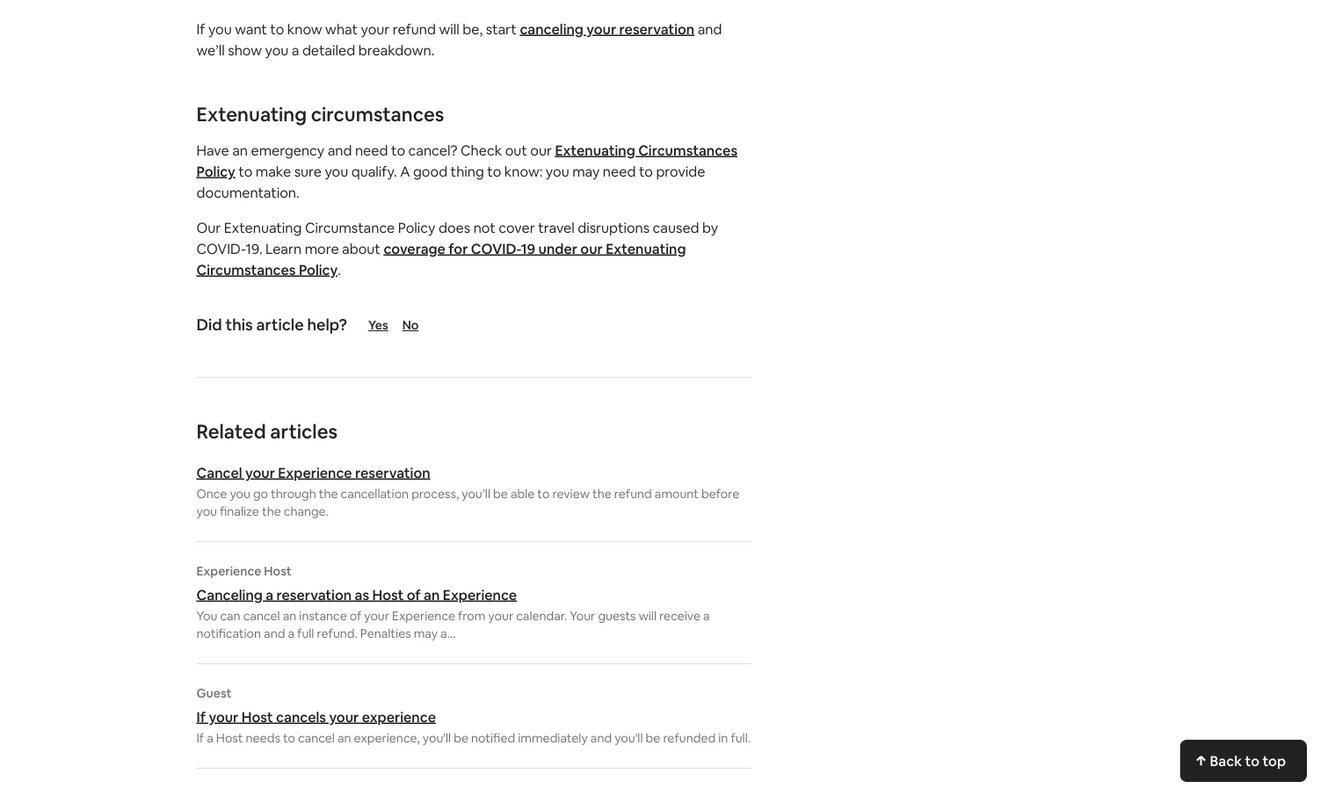 Task type: vqa. For each thing, say whether or not it's contained in the screenshot.
Learn
yes



Task type: describe. For each thing, give the bounding box(es) containing it.
coverage for covid-19 under our extenuating circumstances policy
[[196, 240, 686, 279]]

our inside the coverage for covid-19 under our extenuating circumstances policy
[[580, 240, 603, 258]]

back to top button
[[1180, 740, 1307, 782]]

learn
[[266, 240, 302, 258]]

canceling a reservation as host of an experience link
[[196, 586, 752, 604]]

good
[[413, 162, 448, 180]]

a
[[400, 162, 410, 180]]

you'll
[[462, 486, 490, 502]]

instance
[[299, 608, 347, 624]]

reservation inside cancel your experience reservation once you go through the cancellation process, you'll be able to review the refund amount before you finalize the change.
[[355, 464, 430, 482]]

to up documentation.
[[238, 162, 252, 180]]

to inside guest if your host cancels your experience if a host needs to cancel an experience, you'll be notified immediately and you'll be refunded in full.
[[283, 730, 295, 746]]

your right from
[[488, 608, 513, 624]]

experience up a…
[[392, 608, 455, 624]]

did this article help?
[[196, 315, 347, 335]]

full
[[297, 626, 314, 642]]

your right cancels
[[329, 708, 359, 726]]

under
[[538, 240, 577, 258]]

as
[[355, 586, 369, 604]]

have
[[196, 141, 229, 159]]

this
[[225, 315, 253, 335]]

cancel for cancels
[[298, 730, 335, 746]]

know:
[[504, 162, 543, 180]]

know
[[287, 20, 322, 38]]

canceling a reservation as host of an experience element
[[196, 563, 752, 643]]

and inside guest if your host cancels your experience if a host needs to cancel an experience, you'll be notified immediately and you'll be refunded in full.
[[591, 730, 612, 746]]

0 vertical spatial of
[[407, 586, 421, 604]]

cancel?
[[408, 141, 457, 159]]

0 vertical spatial need
[[355, 141, 388, 159]]

2 horizontal spatial be
[[646, 730, 660, 746]]

to left provide
[[639, 162, 653, 180]]

make
[[256, 162, 291, 180]]

refund.
[[317, 626, 358, 642]]

articles
[[270, 419, 338, 444]]

related
[[196, 419, 266, 444]]

yes button
[[368, 317, 388, 333]]

to inside button
[[1245, 752, 1260, 770]]

extenuating up emergency
[[196, 102, 307, 127]]

can
[[220, 608, 241, 624]]

coverage for covid-19 under our extenuating circumstances policy link
[[196, 240, 686, 279]]

our
[[196, 218, 221, 236]]

notification
[[196, 626, 261, 642]]

we'll
[[196, 41, 225, 59]]

.
[[338, 261, 341, 279]]

cover
[[499, 218, 535, 236]]

a left full
[[288, 626, 294, 642]]

more
[[305, 240, 339, 258]]

able
[[511, 486, 535, 502]]

coverage
[[384, 240, 445, 258]]

not
[[473, 218, 496, 236]]

canceling
[[196, 586, 263, 604]]

did
[[196, 315, 222, 335]]

back
[[1210, 752, 1242, 770]]

3 if from the top
[[196, 730, 204, 746]]

0 vertical spatial reservation
[[619, 20, 695, 38]]

you up we'll
[[208, 20, 232, 38]]

refunded
[[663, 730, 716, 746]]

review
[[552, 486, 590, 502]]

qualify.
[[351, 162, 397, 180]]

extenuating circumstances policy
[[196, 141, 738, 180]]

through
[[271, 486, 316, 502]]

for
[[448, 240, 468, 258]]

extenuating inside 'extenuating circumstances policy'
[[555, 141, 635, 159]]

no button
[[402, 317, 453, 333]]

you right know:
[[546, 162, 569, 180]]

to inside cancel your experience reservation once you go through the cancellation process, you'll be able to review the refund amount before you finalize the change.
[[537, 486, 550, 502]]

caused
[[653, 218, 699, 236]]

help?
[[307, 315, 347, 335]]

related articles
[[196, 419, 338, 444]]

penalties
[[360, 626, 411, 642]]

guest
[[196, 686, 232, 701]]

19
[[521, 240, 535, 258]]

experience up canceling
[[196, 563, 261, 579]]

a right canceling
[[266, 586, 273, 604]]

travel
[[538, 218, 575, 236]]

by
[[702, 218, 718, 236]]

reservation inside experience host canceling a reservation as host of an experience you can cancel an instance of your experience from your calendar. your guests will receive a notification and a full refund. penalties may a…
[[276, 586, 352, 604]]

process,
[[411, 486, 459, 502]]

in
[[718, 730, 728, 746]]

thing
[[451, 162, 484, 180]]

a right receive
[[703, 608, 710, 624]]

provide
[[656, 162, 705, 180]]

cancellation
[[341, 486, 409, 502]]

your right canceling
[[587, 20, 616, 38]]

may inside experience host canceling a reservation as host of an experience you can cancel an instance of your experience from your calendar. your guests will receive a notification and a full refund. penalties may a…
[[414, 626, 438, 642]]

circumstance
[[305, 218, 395, 236]]

experience host canceling a reservation as host of an experience you can cancel an instance of your experience from your calendar. your guests will receive a notification and a full refund. penalties may a…
[[196, 563, 710, 642]]

circumstances
[[311, 102, 444, 127]]

to right want
[[270, 20, 284, 38]]

article
[[256, 315, 304, 335]]

disruptions
[[578, 218, 650, 236]]

cancels
[[276, 708, 326, 726]]

you down once at the left of page
[[196, 504, 217, 519]]

about
[[342, 240, 381, 258]]

detailed
[[302, 41, 355, 59]]

out
[[505, 141, 527, 159]]

circumstances inside 'extenuating circumstances policy'
[[638, 141, 738, 159]]

0 vertical spatial our
[[530, 141, 552, 159]]

extenuating inside the coverage for covid-19 under our extenuating circumstances policy
[[606, 240, 686, 258]]

finalize
[[220, 504, 259, 519]]

want
[[235, 20, 267, 38]]

be,
[[463, 20, 483, 38]]

what
[[325, 20, 358, 38]]

calendar.
[[516, 608, 567, 624]]

cancel for reservation
[[243, 608, 280, 624]]

start
[[486, 20, 517, 38]]



Task type: locate. For each thing, give the bounding box(es) containing it.
policy down have
[[196, 162, 235, 180]]

cancel
[[243, 608, 280, 624], [298, 730, 335, 746]]

a…
[[440, 626, 456, 642]]

0 horizontal spatial cancel
[[243, 608, 280, 624]]

1 horizontal spatial our
[[580, 240, 603, 258]]

1 vertical spatial circumstances
[[196, 261, 296, 279]]

host left needs in the bottom of the page
[[216, 730, 243, 746]]

host right the as
[[372, 586, 404, 604]]

emergency
[[251, 141, 325, 159]]

experience inside cancel your experience reservation once you go through the cancellation process, you'll be able to review the refund amount before you finalize the change.
[[278, 464, 352, 482]]

0 horizontal spatial may
[[414, 626, 438, 642]]

1 horizontal spatial the
[[319, 486, 338, 502]]

receive
[[659, 608, 701, 624]]

1 horizontal spatial refund
[[614, 486, 652, 502]]

no
[[402, 317, 419, 333]]

2 covid- from the left
[[471, 240, 521, 258]]

2 vertical spatial reservation
[[276, 586, 352, 604]]

be
[[493, 486, 508, 502], [454, 730, 468, 746], [646, 730, 660, 746]]

the up change.
[[319, 486, 338, 502]]

1 horizontal spatial circumstances
[[638, 141, 738, 159]]

experience up from
[[443, 586, 517, 604]]

2 vertical spatial if
[[196, 730, 204, 746]]

you inside and we'll show you a detailed breakdown.
[[265, 41, 289, 59]]

0 horizontal spatial need
[[355, 141, 388, 159]]

1 horizontal spatial cancel
[[298, 730, 335, 746]]

may
[[572, 162, 600, 180], [414, 626, 438, 642]]

1 vertical spatial if
[[196, 708, 206, 726]]

refund inside cancel your experience reservation once you go through the cancellation process, you'll be able to review the refund amount before you finalize the change.
[[614, 486, 652, 502]]

an inside guest if your host cancels your experience if a host needs to cancel an experience, you'll be notified immediately and you'll be refunded in full.
[[337, 730, 351, 746]]

notified
[[471, 730, 515, 746]]

you right sure
[[325, 162, 348, 180]]

be down the if your host cancels your experience link
[[454, 730, 468, 746]]

of up penalties
[[407, 586, 421, 604]]

0 vertical spatial if
[[196, 20, 205, 38]]

you'll left refunded
[[615, 730, 643, 746]]

your up "go"
[[245, 464, 275, 482]]

0 vertical spatial policy
[[196, 162, 235, 180]]

1 horizontal spatial be
[[493, 486, 508, 502]]

need inside to make sure you qualify. a good thing to know: you may need to provide documentation.
[[603, 162, 636, 180]]

if your host cancels your experience link
[[196, 708, 752, 726]]

host down change.
[[264, 563, 292, 579]]

a inside and we'll show you a detailed breakdown.
[[292, 41, 299, 59]]

if you want to know what your refund will be, start canceling your reservation
[[196, 20, 695, 38]]

will inside experience host canceling a reservation as host of an experience you can cancel an instance of your experience from your calendar. your guests will receive a notification and a full refund. penalties may a…
[[639, 608, 657, 624]]

host up needs in the bottom of the page
[[241, 708, 273, 726]]

cancel right can
[[243, 608, 280, 624]]

cancel your experience reservation once you go through the cancellation process, you'll be able to review the refund amount before you finalize the change.
[[196, 464, 739, 519]]

you right show
[[265, 41, 289, 59]]

will left the be,
[[439, 20, 459, 38]]

the
[[319, 486, 338, 502], [592, 486, 611, 502], [262, 504, 281, 519]]

you'll
[[423, 730, 451, 746], [615, 730, 643, 746]]

from
[[458, 608, 486, 624]]

experience up through
[[278, 464, 352, 482]]

to left top in the right bottom of the page
[[1245, 752, 1260, 770]]

experience
[[278, 464, 352, 482], [196, 563, 261, 579], [443, 586, 517, 604], [392, 608, 455, 624]]

need up qualify.
[[355, 141, 388, 159]]

you up finalize
[[230, 486, 250, 502]]

your up breakdown.
[[361, 20, 390, 38]]

our
[[530, 141, 552, 159], [580, 240, 603, 258]]

refund up breakdown.
[[393, 20, 436, 38]]

extenuating down caused
[[606, 240, 686, 258]]

1 vertical spatial reservation
[[355, 464, 430, 482]]

1 horizontal spatial of
[[407, 586, 421, 604]]

1 horizontal spatial covid-
[[471, 240, 521, 258]]

and we'll show you a detailed breakdown.
[[196, 20, 722, 59]]

back to top
[[1210, 752, 1286, 770]]

need
[[355, 141, 388, 159], [603, 162, 636, 180]]

covid- inside the coverage for covid-19 under our extenuating circumstances policy
[[471, 240, 521, 258]]

1 if from the top
[[196, 20, 205, 38]]

need up disruptions
[[603, 162, 636, 180]]

2 horizontal spatial policy
[[398, 218, 435, 236]]

policy inside 'extenuating circumstances policy'
[[196, 162, 235, 180]]

to down cancels
[[283, 730, 295, 746]]

1 horizontal spatial reservation
[[355, 464, 430, 482]]

to
[[270, 20, 284, 38], [391, 141, 405, 159], [238, 162, 252, 180], [487, 162, 501, 180], [639, 162, 653, 180], [537, 486, 550, 502], [283, 730, 295, 746], [1245, 752, 1260, 770]]

covid- inside our extenuating circumstance policy does not cover travel disruptions caused by covid-19. learn more about
[[196, 240, 246, 258]]

1 you'll from the left
[[423, 730, 451, 746]]

0 vertical spatial circumstances
[[638, 141, 738, 159]]

0 horizontal spatial the
[[262, 504, 281, 519]]

2 vertical spatial policy
[[299, 261, 338, 279]]

to down check
[[487, 162, 501, 180]]

1 horizontal spatial will
[[639, 608, 657, 624]]

experience,
[[354, 730, 420, 746]]

have an emergency and need to cancel? check out our
[[196, 141, 555, 159]]

1 vertical spatial will
[[639, 608, 657, 624]]

0 horizontal spatial be
[[454, 730, 468, 746]]

2 horizontal spatial the
[[592, 486, 611, 502]]

covid- down our
[[196, 240, 246, 258]]

immediately
[[518, 730, 588, 746]]

extenuating circumstances policy link
[[196, 141, 738, 180]]

1 horizontal spatial need
[[603, 162, 636, 180]]

0 horizontal spatial you'll
[[423, 730, 451, 746]]

2 you'll from the left
[[615, 730, 643, 746]]

0 vertical spatial may
[[572, 162, 600, 180]]

to right able
[[537, 486, 550, 502]]

1 vertical spatial refund
[[614, 486, 652, 502]]

of
[[407, 586, 421, 604], [350, 608, 361, 624]]

0 horizontal spatial policy
[[196, 162, 235, 180]]

policy
[[196, 162, 235, 180], [398, 218, 435, 236], [299, 261, 338, 279]]

you'll down the if your host cancels your experience link
[[423, 730, 451, 746]]

a down know
[[292, 41, 299, 59]]

refund left the amount
[[614, 486, 652, 502]]

0 vertical spatial refund
[[393, 20, 436, 38]]

cancel
[[196, 464, 242, 482]]

circumstances down 19. at the top left of page
[[196, 261, 296, 279]]

host
[[264, 563, 292, 579], [372, 586, 404, 604], [241, 708, 273, 726], [216, 730, 243, 746]]

0 horizontal spatial circumstances
[[196, 261, 296, 279]]

will right "guests"
[[639, 608, 657, 624]]

1 vertical spatial may
[[414, 626, 438, 642]]

if your host cancels your experience element
[[196, 686, 752, 747]]

your inside cancel your experience reservation once you go through the cancellation process, you'll be able to review the refund amount before you finalize the change.
[[245, 464, 275, 482]]

circumstances up provide
[[638, 141, 738, 159]]

1 horizontal spatial may
[[572, 162, 600, 180]]

change.
[[284, 504, 329, 519]]

once
[[196, 486, 227, 502]]

our extenuating circumstance policy does not cover travel disruptions caused by covid-19. learn more about
[[196, 218, 718, 258]]

be left able
[[493, 486, 508, 502]]

1 horizontal spatial policy
[[299, 261, 338, 279]]

needs
[[246, 730, 280, 746]]

circumstances
[[638, 141, 738, 159], [196, 261, 296, 279]]

go
[[253, 486, 268, 502]]

1 vertical spatial need
[[603, 162, 636, 180]]

circumstances inside the coverage for covid-19 under our extenuating circumstances policy
[[196, 261, 296, 279]]

top
[[1263, 752, 1286, 770]]

policy down more
[[299, 261, 338, 279]]

0 horizontal spatial refund
[[393, 20, 436, 38]]

0 horizontal spatial reservation
[[276, 586, 352, 604]]

0 horizontal spatial covid-
[[196, 240, 246, 258]]

extenuating circumstances
[[196, 102, 444, 127]]

policy inside the coverage for covid-19 under our extenuating circumstances policy
[[299, 261, 338, 279]]

amount
[[655, 486, 699, 502]]

a inside guest if your host cancels your experience if a host needs to cancel an experience, you'll be notified immediately and you'll be refunded in full.
[[207, 730, 213, 746]]

be left refunded
[[646, 730, 660, 746]]

yes
[[368, 317, 388, 333]]

1 covid- from the left
[[196, 240, 246, 258]]

covid- down the not
[[471, 240, 521, 258]]

1 horizontal spatial you'll
[[615, 730, 643, 746]]

be inside cancel your experience reservation once you go through the cancellation process, you'll be able to review the refund amount before you finalize the change.
[[493, 486, 508, 502]]

an
[[232, 141, 248, 159], [424, 586, 440, 604], [283, 608, 296, 624], [337, 730, 351, 746]]

policy up the coverage
[[398, 218, 435, 236]]

to up a
[[391, 141, 405, 159]]

0 vertical spatial cancel
[[243, 608, 280, 624]]

a
[[292, 41, 299, 59], [266, 586, 273, 604], [703, 608, 710, 624], [288, 626, 294, 642], [207, 730, 213, 746]]

cancel down cancels
[[298, 730, 335, 746]]

extenuating
[[196, 102, 307, 127], [555, 141, 635, 159], [224, 218, 302, 236], [606, 240, 686, 258]]

the right review
[[592, 486, 611, 502]]

2 horizontal spatial reservation
[[619, 20, 695, 38]]

1 vertical spatial our
[[580, 240, 603, 258]]

of down the as
[[350, 608, 361, 624]]

may left a…
[[414, 626, 438, 642]]

documentation.
[[196, 183, 299, 201]]

0 horizontal spatial our
[[530, 141, 552, 159]]

to make sure you qualify. a good thing to know: you may need to provide documentation.
[[196, 162, 705, 201]]

canceling
[[520, 20, 584, 38]]

and
[[698, 20, 722, 38], [328, 141, 352, 159], [264, 626, 285, 642], [591, 730, 612, 746]]

a down guest
[[207, 730, 213, 746]]

guests
[[598, 608, 636, 624]]

our down disruptions
[[580, 240, 603, 258]]

may inside to make sure you qualify. a good thing to know: you may need to provide documentation.
[[572, 162, 600, 180]]

cancel inside guest if your host cancels your experience if a host needs to cancel an experience, you'll be notified immediately and you'll be refunded in full.
[[298, 730, 335, 746]]

the down "go"
[[262, 504, 281, 519]]

guest if your host cancels your experience if a host needs to cancel an experience, you'll be notified immediately and you'll be refunded in full.
[[196, 686, 751, 746]]

and inside and we'll show you a detailed breakdown.
[[698, 20, 722, 38]]

0 horizontal spatial will
[[439, 20, 459, 38]]

experience
[[362, 708, 436, 726]]

1 vertical spatial of
[[350, 608, 361, 624]]

full.
[[731, 730, 751, 746]]

your up penalties
[[364, 608, 389, 624]]

does
[[439, 218, 470, 236]]

extenuating inside our extenuating circumstance policy does not cover travel disruptions caused by covid-19. learn more about
[[224, 218, 302, 236]]

and inside experience host canceling a reservation as host of an experience you can cancel an instance of your experience from your calendar. your guests will receive a notification and a full refund. penalties may a…
[[264, 626, 285, 642]]

check
[[461, 141, 502, 159]]

extenuating right out at the top of the page
[[555, 141, 635, 159]]

your
[[570, 608, 595, 624]]

before
[[701, 486, 739, 502]]

2 if from the top
[[196, 708, 206, 726]]

may right know:
[[572, 162, 600, 180]]

19.
[[245, 240, 262, 258]]

1 vertical spatial policy
[[398, 218, 435, 236]]

you
[[196, 608, 217, 624]]

extenuating up 19. at the top left of page
[[224, 218, 302, 236]]

0 horizontal spatial of
[[350, 608, 361, 624]]

cancel your experience reservation link
[[196, 464, 752, 482]]

1 vertical spatial cancel
[[298, 730, 335, 746]]

cancel inside experience host canceling a reservation as host of an experience you can cancel an instance of your experience from your calendar. your guests will receive a notification and a full refund. penalties may a…
[[243, 608, 280, 624]]

refund
[[393, 20, 436, 38], [614, 486, 652, 502]]

your down guest
[[209, 708, 238, 726]]

0 vertical spatial will
[[439, 20, 459, 38]]

you
[[208, 20, 232, 38], [265, 41, 289, 59], [325, 162, 348, 180], [546, 162, 569, 180], [230, 486, 250, 502], [196, 504, 217, 519]]

our right out at the top of the page
[[530, 141, 552, 159]]

policy inside our extenuating circumstance policy does not cover travel disruptions caused by covid-19. learn more about
[[398, 218, 435, 236]]

canceling your reservation link
[[520, 20, 695, 38]]



